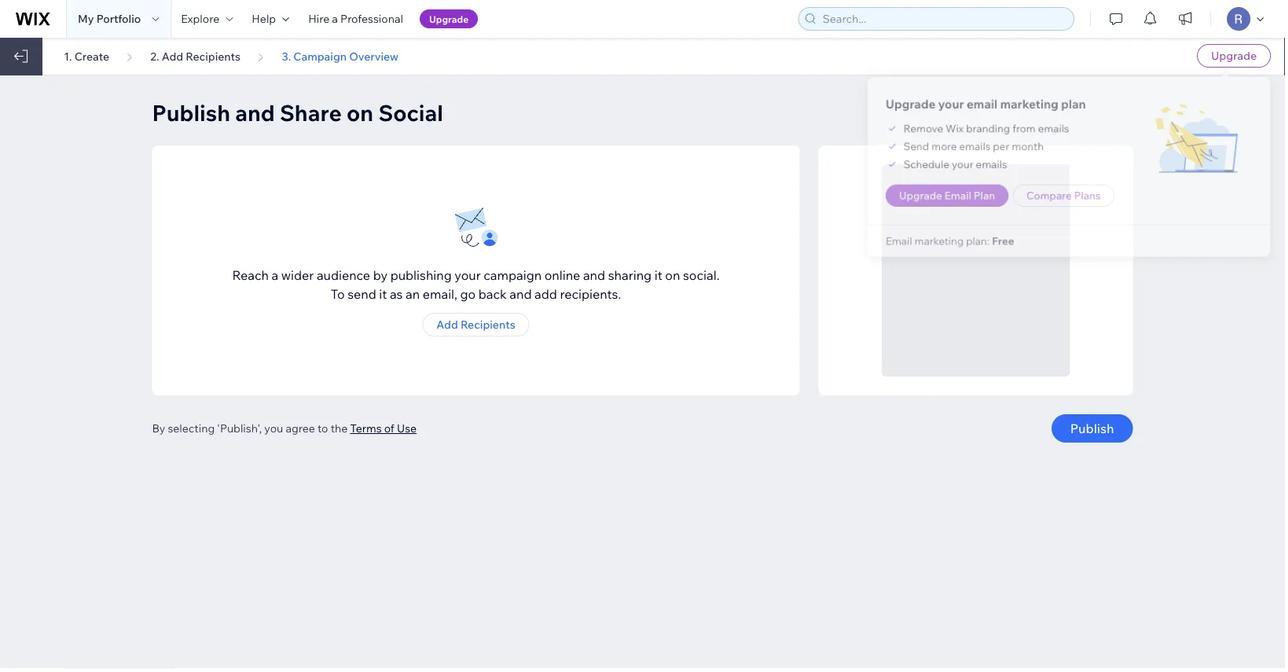Task type: vqa. For each thing, say whether or not it's contained in the screenshot.
Sites
no



Task type: locate. For each thing, give the bounding box(es) containing it.
1 horizontal spatial a
[[332, 12, 338, 26]]

1 horizontal spatial add
[[437, 318, 458, 331]]

1 vertical spatial a
[[272, 267, 279, 283]]

0 horizontal spatial upgrade
[[429, 13, 469, 25]]

1 horizontal spatial recipients
[[461, 318, 516, 331]]

1 vertical spatial upgrade button
[[1198, 44, 1272, 68]]

add recipients
[[437, 318, 516, 331]]

1 horizontal spatial upgrade
[[1212, 49, 1257, 63]]

a inside hire a professional 'link'
[[332, 12, 338, 26]]

publish
[[152, 99, 230, 126], [1071, 421, 1115, 436]]

upgrade button
[[420, 9, 478, 28], [1198, 44, 1272, 68]]

1 vertical spatial it
[[379, 286, 387, 302]]

1 vertical spatial add
[[437, 318, 458, 331]]

on
[[347, 99, 374, 126], [666, 267, 681, 283]]

my portfolio
[[78, 12, 141, 26]]

recipients inside button
[[461, 318, 516, 331]]

a for professional
[[332, 12, 338, 26]]

help button
[[242, 0, 299, 38]]

reach
[[232, 267, 269, 283]]

1 vertical spatial on
[[666, 267, 681, 283]]

1 horizontal spatial on
[[666, 267, 681, 283]]

0 vertical spatial and
[[235, 99, 275, 126]]

terms of use link
[[350, 422, 417, 436]]

0 horizontal spatial it
[[379, 286, 387, 302]]

add right 2.
[[162, 49, 183, 63]]

a left the wider
[[272, 267, 279, 283]]

2 horizontal spatial and
[[583, 267, 606, 283]]

recipients down back
[[461, 318, 516, 331]]

1 horizontal spatial publish
[[1071, 421, 1115, 436]]

it right sharing
[[655, 267, 663, 283]]

add inside button
[[437, 318, 458, 331]]

0 vertical spatial a
[[332, 12, 338, 26]]

0 horizontal spatial a
[[272, 267, 279, 283]]

it
[[655, 267, 663, 283], [379, 286, 387, 302]]

on right "share"
[[347, 99, 374, 126]]

3.
[[282, 49, 291, 63]]

audience
[[317, 267, 370, 283]]

0 vertical spatial publish
[[152, 99, 230, 126]]

on left social.
[[666, 267, 681, 283]]

hire a professional link
[[299, 0, 413, 38]]

it left as
[[379, 286, 387, 302]]

recipients down explore
[[186, 49, 241, 63]]

0 horizontal spatial publish
[[152, 99, 230, 126]]

to
[[331, 286, 345, 302]]

of
[[384, 422, 395, 435]]

a right hire
[[332, 12, 338, 26]]

0 vertical spatial recipients
[[186, 49, 241, 63]]

and
[[235, 99, 275, 126], [583, 267, 606, 283], [510, 286, 532, 302]]

your
[[455, 267, 481, 283]]

add down email,
[[437, 318, 458, 331]]

and up recipients.
[[583, 267, 606, 283]]

0 vertical spatial on
[[347, 99, 374, 126]]

1. create link
[[64, 49, 109, 63]]

back
[[479, 286, 507, 302]]

upgrade
[[429, 13, 469, 25], [1212, 49, 1257, 63]]

add
[[535, 286, 557, 302]]

0 horizontal spatial upgrade button
[[420, 9, 478, 28]]

add
[[162, 49, 183, 63], [437, 318, 458, 331]]

2 vertical spatial and
[[510, 286, 532, 302]]

campaign
[[484, 267, 542, 283]]

3. campaign overview link
[[282, 49, 399, 63]]

and down campaign
[[510, 286, 532, 302]]

publish for publish
[[1071, 421, 1115, 436]]

a for wider
[[272, 267, 279, 283]]

0 horizontal spatial add
[[162, 49, 183, 63]]

0 vertical spatial add
[[162, 49, 183, 63]]

by selecting 'publish', you agree to the terms of use
[[152, 422, 417, 435]]

1 horizontal spatial it
[[655, 267, 663, 283]]

1 vertical spatial publish
[[1071, 421, 1115, 436]]

0 horizontal spatial recipients
[[186, 49, 241, 63]]

2. add recipients
[[150, 49, 241, 63]]

a
[[332, 12, 338, 26], [272, 267, 279, 283]]

publish inside button
[[1071, 421, 1115, 436]]

1 vertical spatial recipients
[[461, 318, 516, 331]]

use
[[397, 422, 417, 435]]

publish for publish and share on social
[[152, 99, 230, 126]]

1 horizontal spatial upgrade button
[[1198, 44, 1272, 68]]

Search... field
[[818, 8, 1069, 30]]

0 vertical spatial upgrade button
[[420, 9, 478, 28]]

recipients
[[186, 49, 241, 63], [461, 318, 516, 331]]

a inside reach a wider audience by publishing your campaign online and sharing it on social. to send it as an email, go back and add recipients.
[[272, 267, 279, 283]]

1 horizontal spatial and
[[510, 286, 532, 302]]

and left "share"
[[235, 99, 275, 126]]



Task type: describe. For each thing, give the bounding box(es) containing it.
campaign
[[294, 49, 347, 63]]

publishing
[[391, 267, 452, 283]]

'publish',
[[217, 422, 262, 435]]

explore
[[181, 12, 220, 26]]

you
[[265, 422, 283, 435]]

hire
[[308, 12, 330, 26]]

create
[[74, 49, 109, 63]]

portfolio
[[96, 12, 141, 26]]

go
[[460, 286, 476, 302]]

publish and share on social
[[152, 99, 443, 126]]

1 vertical spatial and
[[583, 267, 606, 283]]

0 horizontal spatial and
[[235, 99, 275, 126]]

wider
[[281, 267, 314, 283]]

terms
[[350, 422, 382, 435]]

send
[[348, 286, 376, 302]]

0 vertical spatial it
[[655, 267, 663, 283]]

by
[[373, 267, 388, 283]]

2. add recipients link
[[150, 49, 241, 63]]

1. create
[[64, 49, 109, 63]]

3. campaign overview
[[282, 49, 399, 63]]

to
[[318, 422, 328, 435]]

an
[[406, 286, 420, 302]]

overview
[[349, 49, 399, 63]]

recipients inside "link"
[[186, 49, 241, 63]]

publish button
[[1052, 414, 1134, 443]]

as
[[390, 286, 403, 302]]

0 horizontal spatial on
[[347, 99, 374, 126]]

selecting
[[168, 422, 215, 435]]

on inside reach a wider audience by publishing your campaign online and sharing it on social. to send it as an email, go back and add recipients.
[[666, 267, 681, 283]]

1.
[[64, 49, 72, 63]]

my
[[78, 12, 94, 26]]

add inside "link"
[[162, 49, 183, 63]]

sharing
[[608, 267, 652, 283]]

social.
[[683, 267, 720, 283]]

agree
[[286, 422, 315, 435]]

recipients.
[[560, 286, 622, 302]]

social
[[379, 99, 443, 126]]

the
[[331, 422, 348, 435]]

add recipients button
[[423, 313, 530, 337]]

professional
[[341, 12, 403, 26]]

help
[[252, 12, 276, 26]]

by
[[152, 422, 165, 435]]

online
[[545, 267, 581, 283]]

0 vertical spatial upgrade
[[429, 13, 469, 25]]

2.
[[150, 49, 159, 63]]

hire a professional
[[308, 12, 403, 26]]

reach a wider audience by publishing your campaign online and sharing it on social. to send it as an email, go back and add recipients.
[[232, 267, 720, 302]]

1 vertical spatial upgrade
[[1212, 49, 1257, 63]]

share
[[280, 99, 342, 126]]

email,
[[423, 286, 458, 302]]



